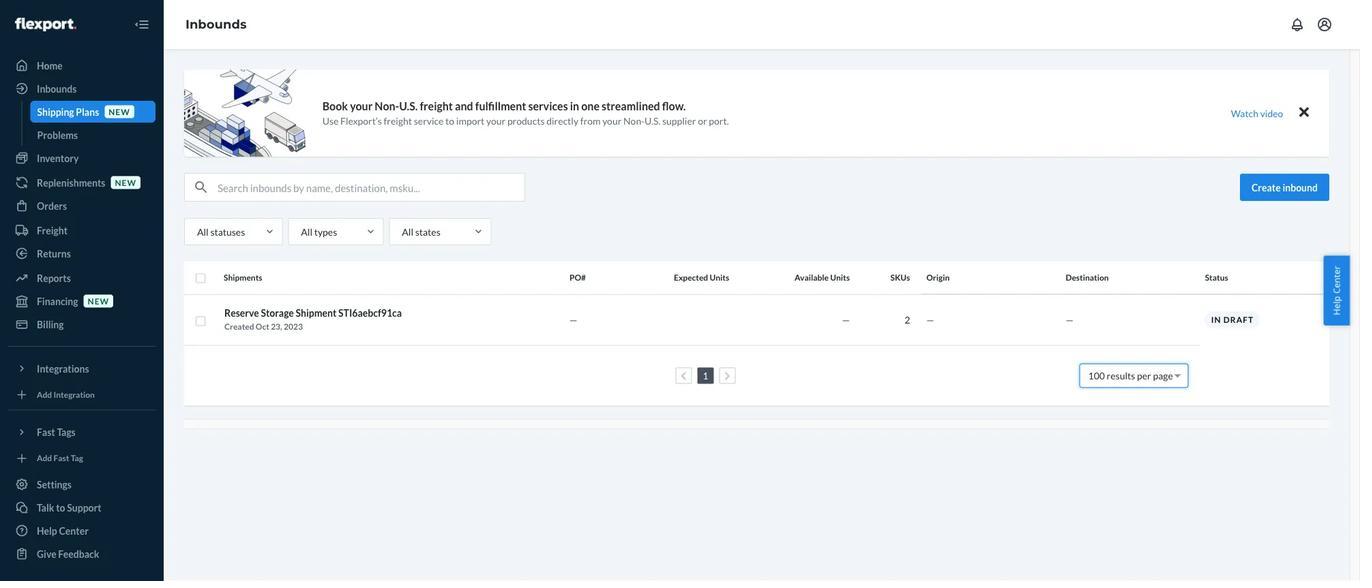 Task type: describe. For each thing, give the bounding box(es) containing it.
flexport's
[[340, 115, 382, 127]]

1 link
[[700, 370, 711, 382]]

1 vertical spatial center
[[59, 526, 89, 537]]

shipment
[[296, 308, 337, 319]]

0 horizontal spatial inbounds link
[[8, 78, 156, 100]]

shipping plans
[[37, 106, 99, 118]]

per
[[1137, 370, 1151, 382]]

3 — from the left
[[927, 314, 934, 326]]

page
[[1153, 370, 1173, 382]]

2
[[905, 314, 910, 326]]

support
[[67, 502, 101, 514]]

2 — from the left
[[842, 314, 850, 326]]

types
[[314, 226, 337, 238]]

shipments
[[224, 273, 262, 283]]

1 vertical spatial fast
[[54, 454, 69, 464]]

po#
[[570, 273, 586, 283]]

origin
[[927, 273, 950, 283]]

plans
[[76, 106, 99, 118]]

add integration
[[37, 390, 95, 400]]

one
[[581, 100, 600, 113]]

to inside book your non-u.s. freight and fulfillment services in one streamlined flow. use flexport's freight service to import your products directly from your non-u.s. supplier or port.
[[446, 115, 454, 127]]

states
[[415, 226, 440, 238]]

create inbound
[[1252, 182, 1318, 193]]

1
[[703, 370, 708, 382]]

chevron right image
[[724, 372, 730, 381]]

products
[[507, 115, 545, 127]]

1 vertical spatial inbounds
[[37, 83, 77, 94]]

fast tags button
[[8, 422, 156, 444]]

in draft
[[1211, 315, 1254, 325]]

statuses
[[210, 226, 245, 238]]

draft
[[1224, 315, 1254, 325]]

settings
[[37, 479, 72, 491]]

or
[[698, 115, 707, 127]]

help inside button
[[1331, 296, 1343, 316]]

returns link
[[8, 243, 156, 265]]

freight
[[37, 225, 68, 236]]

help center inside button
[[1331, 266, 1343, 316]]

billing
[[37, 319, 64, 331]]

available units
[[795, 273, 850, 283]]

tag
[[71, 454, 83, 464]]

chevron left image
[[681, 372, 687, 381]]

billing link
[[8, 314, 156, 336]]

flow.
[[662, 100, 686, 113]]

create
[[1252, 182, 1281, 193]]

available
[[795, 273, 829, 283]]

create inbound button
[[1240, 174, 1330, 201]]

add for add fast tag
[[37, 454, 52, 464]]

close image
[[1300, 104, 1309, 120]]

port.
[[709, 115, 729, 127]]

help center link
[[8, 520, 156, 542]]

tags
[[57, 427, 76, 439]]

fast tags
[[37, 427, 76, 439]]

problems
[[37, 129, 78, 141]]

returns
[[37, 248, 71, 260]]

from
[[580, 115, 601, 127]]

shipping
[[37, 106, 74, 118]]

reserve storage shipment sti6aebcf91ca created oct 23, 2023
[[224, 308, 402, 332]]

inventory link
[[8, 147, 156, 169]]

inbound
[[1283, 182, 1318, 193]]

1 horizontal spatial freight
[[420, 100, 453, 113]]

created
[[224, 322, 254, 332]]

new for replenishments
[[115, 178, 136, 188]]

home link
[[8, 55, 156, 76]]

watch video
[[1231, 107, 1283, 119]]

new for shipping plans
[[109, 107, 130, 117]]

video
[[1260, 107, 1283, 119]]

1 horizontal spatial inbounds
[[186, 17, 247, 32]]

1 horizontal spatial non-
[[624, 115, 645, 127]]

help center button
[[1324, 256, 1350, 326]]

100 results per page
[[1088, 370, 1173, 382]]

2 horizontal spatial your
[[602, 115, 622, 127]]

all types
[[301, 226, 337, 238]]

integrations
[[37, 363, 89, 375]]

in
[[1211, 315, 1221, 325]]

23,
[[271, 322, 282, 332]]

orders
[[37, 200, 67, 212]]

add fast tag
[[37, 454, 83, 464]]

status
[[1205, 273, 1228, 283]]

integration
[[54, 390, 95, 400]]

add for add integration
[[37, 390, 52, 400]]

streamlined
[[602, 100, 660, 113]]

talk to support
[[37, 502, 101, 514]]

all statuses
[[197, 226, 245, 238]]

feedback
[[58, 549, 99, 560]]

skus
[[891, 273, 910, 283]]

units for available units
[[830, 273, 850, 283]]



Task type: vqa. For each thing, say whether or not it's contained in the screenshot.
To
yes



Task type: locate. For each thing, give the bounding box(es) containing it.
0 horizontal spatial center
[[59, 526, 89, 537]]

import
[[456, 115, 485, 127]]

storage
[[261, 308, 294, 319]]

all left statuses
[[197, 226, 209, 238]]

add integration link
[[8, 385, 156, 405]]

add fast tag link
[[8, 449, 156, 469]]

add inside the add fast tag link
[[37, 454, 52, 464]]

0 horizontal spatial units
[[710, 273, 729, 283]]

— right 2
[[927, 314, 934, 326]]

0 vertical spatial inbounds
[[186, 17, 247, 32]]

integrations button
[[8, 358, 156, 380]]

your down fulfillment
[[486, 115, 506, 127]]

all for all statuses
[[197, 226, 209, 238]]

0 horizontal spatial freight
[[384, 115, 412, 127]]

open notifications image
[[1289, 16, 1306, 33]]

services
[[528, 100, 568, 113]]

add left integration
[[37, 390, 52, 400]]

0 vertical spatial to
[[446, 115, 454, 127]]

to
[[446, 115, 454, 127], [56, 502, 65, 514]]

fast
[[37, 427, 55, 439], [54, 454, 69, 464]]

problems link
[[30, 124, 156, 146]]

new
[[109, 107, 130, 117], [115, 178, 136, 188], [88, 296, 109, 306]]

sti6aebcf91ca
[[338, 308, 402, 319]]

settings link
[[8, 474, 156, 496]]

— down po#
[[570, 314, 577, 326]]

watch video button
[[1222, 103, 1293, 123]]

2 add from the top
[[37, 454, 52, 464]]

book
[[322, 100, 348, 113]]

1 horizontal spatial units
[[830, 273, 850, 283]]

freight up service
[[420, 100, 453, 113]]

1 vertical spatial help center
[[37, 526, 89, 537]]

replenishments
[[37, 177, 105, 189]]

all left types
[[301, 226, 312, 238]]

flexport logo image
[[15, 18, 76, 31]]

fast left tag
[[54, 454, 69, 464]]

and
[[455, 100, 473, 113]]

—
[[570, 314, 577, 326], [842, 314, 850, 326], [927, 314, 934, 326], [1066, 314, 1074, 326]]

0 horizontal spatial help
[[37, 526, 57, 537]]

give feedback
[[37, 549, 99, 560]]

to inside talk to support button
[[56, 502, 65, 514]]

0 vertical spatial freight
[[420, 100, 453, 113]]

your
[[350, 100, 373, 113], [486, 115, 506, 127], [602, 115, 622, 127]]

service
[[414, 115, 444, 127]]

destination
[[1066, 273, 1109, 283]]

2 horizontal spatial all
[[402, 226, 413, 238]]

1 vertical spatial help
[[37, 526, 57, 537]]

u.s. up service
[[399, 100, 418, 113]]

1 horizontal spatial all
[[301, 226, 312, 238]]

0 horizontal spatial all
[[197, 226, 209, 238]]

all states
[[402, 226, 440, 238]]

freight link
[[8, 220, 156, 241]]

0 vertical spatial help center
[[1331, 266, 1343, 316]]

to right talk
[[56, 502, 65, 514]]

units right expected
[[710, 273, 729, 283]]

units for expected units
[[710, 273, 729, 283]]

1 horizontal spatial center
[[1331, 266, 1343, 294]]

1 vertical spatial add
[[37, 454, 52, 464]]

2 units from the left
[[830, 273, 850, 283]]

in
[[570, 100, 579, 113]]

1 — from the left
[[570, 314, 577, 326]]

non- down streamlined at the left top
[[624, 115, 645, 127]]

talk
[[37, 502, 54, 514]]

inbounds link
[[186, 17, 247, 32], [8, 78, 156, 100]]

1 units from the left
[[710, 273, 729, 283]]

units
[[710, 273, 729, 283], [830, 273, 850, 283]]

1 horizontal spatial help center
[[1331, 266, 1343, 316]]

0 horizontal spatial u.s.
[[399, 100, 418, 113]]

fulfillment
[[475, 100, 526, 113]]

center
[[1331, 266, 1343, 294], [59, 526, 89, 537]]

all left states
[[402, 226, 413, 238]]

0 vertical spatial center
[[1331, 266, 1343, 294]]

expected
[[674, 273, 708, 283]]

supplier
[[662, 115, 696, 127]]

1 all from the left
[[197, 226, 209, 238]]

fast left tags
[[37, 427, 55, 439]]

1 vertical spatial to
[[56, 502, 65, 514]]

help
[[1331, 296, 1343, 316], [37, 526, 57, 537]]

help center
[[1331, 266, 1343, 316], [37, 526, 89, 537]]

orders link
[[8, 195, 156, 217]]

open account menu image
[[1317, 16, 1333, 33]]

give
[[37, 549, 56, 560]]

1 vertical spatial new
[[115, 178, 136, 188]]

talk to support button
[[8, 497, 156, 519]]

financing
[[37, 296, 78, 307]]

0 vertical spatial new
[[109, 107, 130, 117]]

1 vertical spatial u.s.
[[645, 115, 661, 127]]

3 all from the left
[[402, 226, 413, 238]]

your right from
[[602, 115, 622, 127]]

reports link
[[8, 267, 156, 289]]

non- up flexport's
[[375, 100, 399, 113]]

1 add from the top
[[37, 390, 52, 400]]

square image
[[195, 273, 206, 284]]

freight left service
[[384, 115, 412, 127]]

— down "destination" at right
[[1066, 314, 1074, 326]]

book your non-u.s. freight and fulfillment services in one streamlined flow. use flexport's freight service to import your products directly from your non-u.s. supplier or port.
[[322, 100, 729, 127]]

inventory
[[37, 152, 79, 164]]

0 horizontal spatial your
[[350, 100, 373, 113]]

0 vertical spatial u.s.
[[399, 100, 418, 113]]

watch
[[1231, 107, 1259, 119]]

reports
[[37, 273, 71, 284]]

0 horizontal spatial non-
[[375, 100, 399, 113]]

your up flexport's
[[350, 100, 373, 113]]

100 results per page option
[[1088, 370, 1173, 382]]

Search inbounds by name, destination, msku... text field
[[218, 174, 525, 201]]

oct
[[256, 322, 269, 332]]

— down available units
[[842, 314, 850, 326]]

reserve
[[224, 308, 259, 319]]

100
[[1088, 370, 1105, 382]]

2023
[[284, 322, 303, 332]]

non-
[[375, 100, 399, 113], [624, 115, 645, 127]]

fast inside dropdown button
[[37, 427, 55, 439]]

directly
[[547, 115, 579, 127]]

use
[[322, 115, 339, 127]]

center inside button
[[1331, 266, 1343, 294]]

0 vertical spatial inbounds link
[[186, 17, 247, 32]]

1 horizontal spatial help
[[1331, 296, 1343, 316]]

0 horizontal spatial help center
[[37, 526, 89, 537]]

home
[[37, 60, 63, 71]]

0 horizontal spatial to
[[56, 502, 65, 514]]

1 horizontal spatial u.s.
[[645, 115, 661, 127]]

to left import
[[446, 115, 454, 127]]

add
[[37, 390, 52, 400], [37, 454, 52, 464]]

results
[[1107, 370, 1135, 382]]

1 vertical spatial non-
[[624, 115, 645, 127]]

add inside 'add integration' link
[[37, 390, 52, 400]]

new for financing
[[88, 296, 109, 306]]

0 vertical spatial non-
[[375, 100, 399, 113]]

2 vertical spatial new
[[88, 296, 109, 306]]

4 — from the left
[[1066, 314, 1074, 326]]

new down reports link
[[88, 296, 109, 306]]

new right the plans
[[109, 107, 130, 117]]

u.s. down streamlined at the left top
[[645, 115, 661, 127]]

1 horizontal spatial to
[[446, 115, 454, 127]]

new up orders link
[[115, 178, 136, 188]]

expected units
[[674, 273, 729, 283]]

units right available
[[830, 273, 850, 283]]

1 vertical spatial freight
[[384, 115, 412, 127]]

all for all types
[[301, 226, 312, 238]]

1 horizontal spatial inbounds link
[[186, 17, 247, 32]]

1 vertical spatial inbounds link
[[8, 78, 156, 100]]

0 horizontal spatial inbounds
[[37, 83, 77, 94]]

give feedback button
[[8, 544, 156, 566]]

add up settings
[[37, 454, 52, 464]]

0 vertical spatial help
[[1331, 296, 1343, 316]]

0 vertical spatial add
[[37, 390, 52, 400]]

freight
[[420, 100, 453, 113], [384, 115, 412, 127]]

all for all states
[[402, 226, 413, 238]]

0 vertical spatial fast
[[37, 427, 55, 439]]

1 horizontal spatial your
[[486, 115, 506, 127]]

close navigation image
[[134, 16, 150, 33]]

square image
[[195, 316, 206, 327]]

2 all from the left
[[301, 226, 312, 238]]



